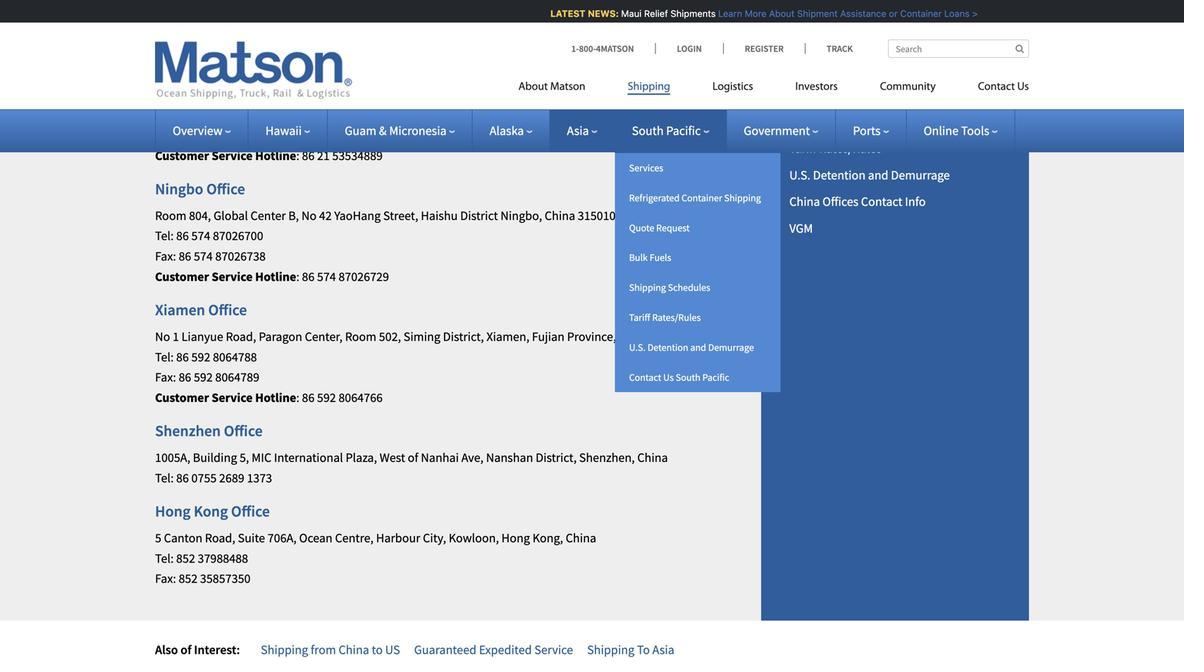 Task type: describe. For each thing, give the bounding box(es) containing it.
center
[[251, 208, 286, 224]]

200001
[[492, 87, 530, 103]]

0 horizontal spatial services
[[630, 162, 664, 174]]

0 horizontal spatial tariff
[[630, 311, 651, 324]]

0 vertical spatial u.s.
[[790, 167, 811, 183]]

interest:
[[194, 642, 240, 658]]

63511911
[[209, 127, 260, 143]]

office down 1373
[[231, 502, 270, 521]]

asia link
[[567, 123, 598, 139]]

service inside room 804, global center b, no 42 yaohang street, haishu district ningbo, china 315010 tel: 86 574 87026700 fax: 86 574 87026738 customer service hotline : 86 574 87026729
[[212, 269, 253, 284]]

1 horizontal spatial pacific
[[703, 371, 730, 384]]

track link
[[805, 43, 853, 54]]

login link
[[656, 43, 724, 54]]

office for shanghai office
[[221, 58, 260, 78]]

china left "to"
[[339, 642, 369, 658]]

1 vertical spatial 21
[[194, 127, 207, 143]]

fax: inside 5 canton road, suite 706a, ocean centre, harbour city, kowloon, hong kong, china tel: 852 37988488 fax: 852 35857350
[[155, 571, 176, 587]]

shipping schedules link
[[616, 273, 781, 303]]

international
[[274, 450, 343, 466]]

service inside section
[[910, 34, 949, 50]]

canton
[[164, 530, 203, 546]]

district, inside no 1 lianyue road, paragon center, room 502, siming district, xiamen, fujian province, china 361012 tel: 86 592 8064788 fax: 86 592 8064789 customer service hotline : 86 592 8064766
[[443, 329, 484, 345]]

service inside no 1 lianyue road, paragon center, room 502, siming district, xiamen, fujian province, china 361012 tel: 86 592 8064788 fax: 86 592 8064789 customer service hotline : 86 592 8064766
[[212, 390, 253, 406]]

online tools link
[[924, 123, 999, 139]]

us for contact us
[[1018, 81, 1030, 93]]

0 horizontal spatial pacific
[[667, 123, 701, 139]]

services inside section
[[852, 7, 896, 23]]

0 horizontal spatial refrigerated container shipping link
[[616, 183, 781, 213]]

rates/rules inside section
[[820, 140, 882, 156]]

news:
[[586, 8, 617, 19]]

alaska
[[490, 123, 524, 139]]

siming
[[404, 329, 441, 345]]

42
[[319, 208, 332, 224]]

bulk fuels link
[[616, 243, 781, 273]]

0 horizontal spatial u.s.
[[630, 341, 646, 354]]

government link
[[744, 123, 819, 139]]

1-800-4matson link
[[572, 43, 656, 54]]

office for xiamen office
[[208, 300, 247, 320]]

1 vertical spatial u.s. detention and demurrage
[[630, 341, 755, 354]]

china inside section
[[790, 194, 821, 210]]

az
[[350, 6, 364, 22]]

to
[[638, 642, 650, 658]]

road
[[353, 87, 380, 103]]

top menu navigation
[[519, 74, 1030, 103]]

0 horizontal spatial south
[[632, 123, 664, 139]]

tel: inside 5 canton road, suite 706a, ocean centre, harbour city, kowloon, hong kong, china tel: 852 37988488 fax: 852 35857350
[[155, 550, 174, 566]]

hawaii link
[[266, 123, 310, 139]]

tariff rates/rules link for the 'equipment' link
[[790, 140, 882, 156]]

u.s. detention and demurrage link for "bulk fuels" link 'tariff rates/rules' "link"
[[616, 332, 781, 362]]

ocean inside suite 710 , ocean towers , 550 yan an road (e), shanghai, china 200001 tel: 86 21 53534888 fax: 86 21 63511911 customer service hotline : 86 21 53534889
[[212, 87, 246, 103]]

quote request link
[[616, 213, 781, 243]]

china inside suite 710 , ocean towers , 550 yan an road (e), shanghai, china 200001 tel: 86 21 53534888 fax: 86 21 63511911 customer service hotline : 86 21 53534889
[[458, 87, 489, 103]]

building
[[193, 450, 237, 466]]

services link
[[616, 153, 781, 183]]

1 vertical spatial 592
[[194, 369, 213, 385]]

vgm
[[790, 220, 813, 236]]

2689
[[219, 470, 245, 486]]

shipping down services link
[[725, 191, 762, 204]]

yaohang
[[335, 208, 381, 224]]

blue matson logo with ocean, shipping, truck, rail and logistics written beneath it. image
[[155, 42, 353, 99]]

xiamen office
[[155, 300, 247, 320]]

overview link
[[173, 123, 231, 139]]

8064789
[[215, 369, 260, 385]]

1-
[[572, 43, 579, 54]]

intermodal services link
[[790, 7, 896, 23]]

shipping inside section
[[912, 114, 960, 130]]

mic
[[252, 450, 272, 466]]

relief
[[642, 8, 666, 19]]

550
[[294, 87, 313, 103]]

1373
[[247, 470, 272, 486]]

(e),
[[383, 87, 400, 103]]

xiamen
[[155, 300, 205, 320]]

1 vertical spatial of
[[181, 642, 192, 658]]

1 vertical spatial 574
[[194, 248, 213, 264]]

tariff rates/rules inside section
[[790, 140, 882, 156]]

fuels
[[650, 251, 672, 264]]

logistics
[[713, 81, 754, 93]]

85008
[[366, 6, 398, 22]]

loans
[[943, 8, 968, 19]]

1 vertical spatial 852
[[179, 571, 198, 587]]

u.s. detention and demurrage link for 'tariff rates/rules' "link" in the section
[[790, 167, 951, 183]]

5 canton road, suite 706a, ocean centre, harbour city, kowloon, hong kong, china tel: 852 37988488 fax: 852 35857350
[[155, 530, 597, 587]]

learn more about shipment assistance or container loans > link
[[717, 8, 976, 19]]

customer for 710
[[155, 148, 209, 163]]

bulk
[[630, 251, 648, 264]]

0 vertical spatial 592
[[192, 349, 210, 365]]

1005a, building 5, mic international plaza, west of nanhai ave, nanshan district, shenzhen, china tel: 86 0755 2689 1373
[[155, 450, 668, 486]]

ningbo office
[[155, 179, 245, 199]]

contact for contact us south pacific
[[630, 371, 662, 384]]

quote
[[630, 221, 655, 234]]

tel: for tel: 86 574 87026700
[[155, 228, 174, 244]]

guaranteed expedited service for shipping from china to us
[[414, 642, 573, 658]]

street
[[214, 6, 246, 22]]

contact for contact us
[[979, 81, 1016, 93]]

room inside no 1 lianyue road, paragon center, room 502, siming district, xiamen, fujian province, china 361012 tel: 86 592 8064788 fax: 86 592 8064789 customer service hotline : 86 592 8064766
[[345, 329, 377, 345]]

road, inside 5 canton road, suite 706a, ocean centre, harbour city, kowloon, hong kong, china tel: 852 37988488 fax: 852 35857350
[[205, 530, 236, 546]]

0 horizontal spatial detention
[[648, 341, 689, 354]]

8064788
[[213, 349, 257, 365]]

assistance
[[839, 8, 885, 19]]

guaranteed for intermodal services
[[790, 34, 852, 50]]

1 vertical spatial demurrage
[[709, 341, 755, 354]]

: for : 86 592 8064766
[[296, 390, 300, 406]]

to
[[372, 642, 383, 658]]

kowloon,
[[449, 530, 499, 546]]

contact us link
[[958, 74, 1030, 103]]

office for shenzhen office
[[224, 421, 263, 441]]

2 vertical spatial 21
[[317, 148, 330, 163]]

426
[[155, 6, 174, 22]]

also
[[155, 642, 178, 658]]

ningbo
[[155, 179, 203, 199]]

shipping for shipping
[[628, 81, 671, 93]]

suite inside 5 canton road, suite 706a, ocean centre, harbour city, kowloon, hong kong, china tel: 852 37988488 fax: 852 35857350
[[238, 530, 265, 546]]

suite inside suite 710 , ocean towers , 550 yan an road (e), shanghai, china 200001 tel: 86 21 53534888 fax: 86 21 63511911 customer service hotline : 86 21 53534889
[[155, 87, 182, 103]]

district, inside 1005a, building 5, mic international plaza, west of nanhai ave, nanshan district, shenzhen, china tel: 86 0755 2689 1373
[[536, 450, 577, 466]]

government
[[744, 123, 811, 139]]

0 vertical spatial asia
[[567, 123, 589, 139]]

37988488
[[198, 550, 248, 566]]

container inside refrigerated container shipping link
[[682, 191, 723, 204]]

global
[[214, 208, 248, 224]]

ave,
[[462, 450, 484, 466]]

quote request
[[630, 221, 690, 234]]

1005a,
[[155, 450, 190, 466]]

shipping link
[[607, 74, 692, 103]]

0 horizontal spatial refrigerated
[[630, 191, 680, 204]]

0 horizontal spatial refrigerated container shipping
[[630, 191, 762, 204]]

0 vertical spatial 574
[[192, 228, 210, 244]]

guam & micronesia link
[[345, 123, 455, 139]]

1 vertical spatial asia
[[653, 642, 675, 658]]

china offices contact info link
[[790, 194, 926, 210]]

0 horizontal spatial hong
[[155, 502, 191, 521]]

contact us south pacific
[[630, 371, 730, 384]]

register
[[745, 43, 784, 54]]

ports
[[854, 123, 881, 139]]

0 horizontal spatial and
[[691, 341, 707, 354]]

315010
[[578, 208, 616, 224]]

district
[[461, 208, 498, 224]]

logistics link
[[692, 74, 775, 103]]

0 vertical spatial container
[[899, 8, 940, 19]]

shanghai,
[[403, 87, 456, 103]]

floor
[[271, 6, 299, 22]]

: for : 86 21 53534889
[[296, 148, 300, 163]]

login
[[677, 43, 702, 54]]

detention inside section
[[814, 167, 866, 183]]

guaranteed expedited service link for intermodal services
[[790, 34, 949, 50]]

shipping for shipping to asia
[[588, 642, 635, 658]]

online tools
[[924, 123, 990, 139]]

tools
[[962, 123, 990, 139]]

shipping to asia
[[588, 642, 675, 658]]

info
[[906, 194, 926, 210]]

us for contact us south pacific
[[664, 371, 674, 384]]

2 , from the left
[[288, 87, 292, 103]]

customer inside 426 n 44th street 2nd floor phoenix, az 85008 customer service
[[155, 27, 209, 42]]

hawaii
[[266, 123, 302, 139]]

service inside suite 710 , ocean towers , 550 yan an road (e), shanghai, china 200001 tel: 86 21 53534888 fax: 86 21 63511911 customer service hotline : 86 21 53534889
[[212, 148, 253, 163]]



Task type: locate. For each thing, give the bounding box(es) containing it.
office up lianyue
[[208, 300, 247, 320]]

detention
[[814, 167, 866, 183], [648, 341, 689, 354]]

0 vertical spatial u.s. detention and demurrage
[[790, 167, 951, 183]]

hotline down the 87026738
[[255, 269, 296, 284]]

1 vertical spatial hotline
[[255, 269, 296, 284]]

4matson
[[596, 43, 634, 54]]

container down services link
[[682, 191, 723, 204]]

87026738
[[215, 248, 266, 264]]

detention up the contact us south pacific
[[648, 341, 689, 354]]

tariff
[[790, 140, 817, 156], [630, 311, 651, 324]]

0 horizontal spatial about
[[519, 81, 548, 93]]

guaranteed
[[790, 34, 852, 50], [414, 642, 477, 658]]

contact us
[[979, 81, 1030, 93]]

south down china 361012
[[676, 371, 701, 384]]

426 n 44th street 2nd floor phoenix, az 85008 customer service
[[155, 6, 398, 42]]

4 tel: from the top
[[155, 470, 174, 486]]

tariff rates/rules
[[790, 140, 882, 156], [630, 311, 701, 324]]

0 vertical spatial about
[[767, 8, 793, 19]]

street,
[[384, 208, 419, 224]]

0 horizontal spatial no
[[155, 329, 170, 345]]

room left 502,
[[345, 329, 377, 345]]

shipping for shipping from china to us
[[261, 642, 308, 658]]

0755
[[192, 470, 217, 486]]

customer down overview
[[155, 148, 209, 163]]

room down ningbo
[[155, 208, 187, 224]]

4 fax: from the top
[[155, 571, 176, 587]]

shenzhen office
[[155, 421, 263, 441]]

shanghai office
[[155, 58, 260, 78]]

us inside top menu navigation
[[1018, 81, 1030, 93]]

1 vertical spatial and
[[691, 341, 707, 354]]

customer up shenzhen
[[155, 390, 209, 406]]

rates/rules inside "link"
[[653, 311, 701, 324]]

refrigerated container shipping link up request on the top of page
[[616, 183, 781, 213]]

1 vertical spatial refrigerated
[[630, 191, 680, 204]]

1 horizontal spatial south
[[676, 371, 701, 384]]

contact inside top menu navigation
[[979, 81, 1016, 93]]

1 vertical spatial services
[[630, 162, 664, 174]]

west
[[380, 450, 406, 466]]

china left 315010
[[545, 208, 576, 224]]

1 vertical spatial tariff
[[630, 311, 651, 324]]

hotline down 8064789
[[255, 390, 296, 406]]

expedited inside section
[[855, 34, 908, 50]]

fax: down 5
[[155, 571, 176, 587]]

0 vertical spatial guaranteed
[[790, 34, 852, 50]]

1 horizontal spatial u.s.
[[790, 167, 811, 183]]

shipping left from
[[261, 642, 308, 658]]

1 tel: from the top
[[155, 107, 174, 123]]

1 horizontal spatial suite
[[238, 530, 265, 546]]

no inside no 1 lianyue road, paragon center, room 502, siming district, xiamen, fujian province, china 361012 tel: 86 592 8064788 fax: 86 592 8064789 customer service hotline : 86 592 8064766
[[155, 329, 170, 345]]

asia down the about matson link
[[567, 123, 589, 139]]

about matson link
[[519, 74, 607, 103]]

fax: inside suite 710 , ocean towers , 550 yan an road (e), shanghai, china 200001 tel: 86 21 53534888 fax: 86 21 63511911 customer service hotline : 86 21 53534889
[[155, 127, 176, 143]]

0 vertical spatial hotline
[[255, 148, 296, 163]]

1 vertical spatial no
[[155, 329, 170, 345]]

tel: down ningbo
[[155, 228, 174, 244]]

2 horizontal spatial contact
[[979, 81, 1016, 93]]

hotline inside no 1 lianyue road, paragon center, room 502, siming district, xiamen, fujian province, china 361012 tel: 86 592 8064788 fax: 86 592 8064789 customer service hotline : 86 592 8064766
[[255, 390, 296, 406]]

1 horizontal spatial rates/rules
[[820, 140, 882, 156]]

, left 550
[[288, 87, 292, 103]]

u.s. detention and demurrage up china offices contact info
[[790, 167, 951, 183]]

1 horizontal spatial tariff rates/rules link
[[790, 140, 882, 156]]

5
[[155, 530, 161, 546]]

no 1 lianyue road, paragon center, room 502, siming district, xiamen, fujian province, china 361012 tel: 86 592 8064788 fax: 86 592 8064789 customer service hotline : 86 592 8064766
[[155, 329, 690, 406]]

nanhai
[[421, 450, 459, 466]]

province,
[[567, 329, 617, 345]]

1 vertical spatial contact
[[862, 194, 903, 210]]

1 horizontal spatial room
[[345, 329, 377, 345]]

kong,
[[533, 530, 564, 546]]

hotline for 8064789
[[255, 390, 296, 406]]

tariff rates/rules inside "link"
[[630, 311, 701, 324]]

room
[[155, 208, 187, 224], [345, 329, 377, 345]]

u.s. right province,
[[630, 341, 646, 354]]

tariff rates/rules down ports
[[790, 140, 882, 156]]

0 horizontal spatial demurrage
[[709, 341, 755, 354]]

centre,
[[335, 530, 374, 546]]

refrigerated container shipping down services link
[[630, 191, 762, 204]]

2 hotline from the top
[[255, 269, 296, 284]]

2 tel: from the top
[[155, 228, 174, 244]]

1 horizontal spatial district,
[[536, 450, 577, 466]]

china up vgm link
[[790, 194, 821, 210]]

0 horizontal spatial room
[[155, 208, 187, 224]]

xiamen,
[[487, 329, 530, 345]]

refrigerated container shipping down community link
[[790, 114, 960, 130]]

customer for 804,
[[155, 269, 209, 284]]

852 left 35857350
[[179, 571, 198, 587]]

service inside 426 n 44th street 2nd floor phoenix, az 85008 customer service
[[212, 27, 253, 42]]

south pacific link
[[632, 123, 710, 139]]

schedules
[[668, 281, 711, 294]]

592 down lianyue
[[192, 349, 210, 365]]

, right 710
[[206, 87, 210, 103]]

offices
[[823, 194, 859, 210]]

guaranteed down intermodal
[[790, 34, 852, 50]]

suite left 710
[[155, 87, 182, 103]]

3 customer from the top
[[155, 269, 209, 284]]

district, right siming
[[443, 329, 484, 345]]

refrigerated container shipping link down community link
[[790, 114, 960, 130]]

1
[[173, 329, 179, 345]]

and inside section
[[869, 167, 889, 183]]

us down search icon in the top of the page
[[1018, 81, 1030, 93]]

rates/rules
[[820, 140, 882, 156], [653, 311, 701, 324]]

b,
[[289, 208, 299, 224]]

Search search field
[[889, 39, 1030, 58]]

fax: for fax: 86 21 63511911
[[155, 127, 176, 143]]

0 vertical spatial refrigerated
[[790, 114, 855, 130]]

asia
[[567, 123, 589, 139], [653, 642, 675, 658]]

2 fax: from the top
[[155, 248, 176, 264]]

574 left 87026729
[[317, 269, 336, 284]]

expedited for shipping from china to us
[[479, 642, 532, 658]]

guaranteed expedited service link
[[790, 34, 949, 50], [414, 642, 573, 658]]

0 vertical spatial of
[[408, 450, 419, 466]]

expedited for intermodal services
[[855, 34, 908, 50]]

1 horizontal spatial contact
[[862, 194, 903, 210]]

shipping down the bulk fuels
[[630, 281, 666, 294]]

0 vertical spatial south
[[632, 123, 664, 139]]

tel: for tel: 86 21 53534888
[[155, 107, 174, 123]]

guaranteed expedited service for intermodal services
[[790, 34, 949, 50]]

0 horizontal spatial contact
[[630, 371, 662, 384]]

3 fax: from the top
[[155, 369, 176, 385]]

guaranteed expedited service inside section
[[790, 34, 949, 50]]

room inside room 804, global center b, no 42 yaohang street, haishu district ningbo, china 315010 tel: 86 574 87026700 fax: 86 574 87026738 customer service hotline : 86 574 87026729
[[155, 208, 187, 224]]

1 horizontal spatial no
[[302, 208, 317, 224]]

: inside no 1 lianyue road, paragon center, room 502, siming district, xiamen, fujian province, china 361012 tel: 86 592 8064788 fax: 86 592 8064789 customer service hotline : 86 592 8064766
[[296, 390, 300, 406]]

1 fax: from the top
[[155, 127, 176, 143]]

hong up canton
[[155, 502, 191, 521]]

5 tel: from the top
[[155, 550, 174, 566]]

china inside 1005a, building 5, mic international plaza, west of nanhai ave, nanshan district, shenzhen, china tel: 86 0755 2689 1373
[[638, 450, 668, 466]]

0 vertical spatial guaranteed expedited service link
[[790, 34, 949, 50]]

section
[[744, 0, 1047, 621]]

latest news: maui relief shipments learn more about shipment assistance or container loans >
[[549, 8, 976, 19]]

guaranteed for shipping from china to us
[[414, 642, 477, 658]]

1 vertical spatial district,
[[536, 450, 577, 466]]

1 , from the left
[[206, 87, 210, 103]]

3 hotline from the top
[[255, 390, 296, 406]]

tel: down 1005a,
[[155, 470, 174, 486]]

shipping
[[628, 81, 671, 93], [912, 114, 960, 130], [725, 191, 762, 204], [630, 281, 666, 294], [261, 642, 308, 658], [588, 642, 635, 658]]

852
[[176, 550, 195, 566], [179, 571, 198, 587]]

road, up 8064788
[[226, 329, 256, 345]]

: inside suite 710 , ocean towers , 550 yan an road (e), shanghai, china 200001 tel: 86 21 53534888 fax: 86 21 63511911 customer service hotline : 86 21 53534889
[[296, 148, 300, 163]]

tel: for tel: 86 592 8064788
[[155, 349, 174, 365]]

container
[[899, 8, 940, 19], [857, 114, 910, 130], [682, 191, 723, 204]]

hong left kong, at bottom left
[[502, 530, 530, 546]]

1 vertical spatial south
[[676, 371, 701, 384]]

0 vertical spatial expedited
[[855, 34, 908, 50]]

contact down china 361012
[[630, 371, 662, 384]]

86 inside 1005a, building 5, mic international plaza, west of nanhai ave, nanshan district, shenzhen, china tel: 86 0755 2689 1373
[[176, 470, 189, 486]]

ocean right 706a,
[[299, 530, 333, 546]]

2 vertical spatial hotline
[[255, 390, 296, 406]]

of right also at the bottom left of the page
[[181, 642, 192, 658]]

fax: inside room 804, global center b, no 42 yaohang street, haishu district ningbo, china 315010 tel: 86 574 87026700 fax: 86 574 87026738 customer service hotline : 86 574 87026729
[[155, 248, 176, 264]]

1 vertical spatial suite
[[238, 530, 265, 546]]

0 horizontal spatial ,
[[206, 87, 210, 103]]

1 vertical spatial u.s. detention and demurrage link
[[616, 332, 781, 362]]

21 down 710
[[192, 107, 204, 123]]

office up global
[[207, 179, 245, 199]]

fax: for fax: 86 592 8064789
[[155, 369, 176, 385]]

1 vertical spatial guaranteed expedited service
[[414, 642, 573, 658]]

0 horizontal spatial u.s. detention and demurrage link
[[616, 332, 781, 362]]

1 vertical spatial detention
[[648, 341, 689, 354]]

1 : from the top
[[296, 148, 300, 163]]

and up china offices contact info link
[[869, 167, 889, 183]]

87026729
[[339, 269, 389, 284]]

more
[[743, 8, 765, 19]]

u.s. down government link
[[790, 167, 811, 183]]

804,
[[189, 208, 211, 224]]

south down shipping 'link'
[[632, 123, 664, 139]]

container right the or
[[899, 8, 940, 19]]

no right b,
[[302, 208, 317, 224]]

china inside 5 canton road, suite 706a, ocean centre, harbour city, kowloon, hong kong, china tel: 852 37988488 fax: 852 35857350
[[566, 530, 597, 546]]

710
[[185, 87, 204, 103]]

1 vertical spatial ocean
[[299, 530, 333, 546]]

plaza,
[[346, 450, 377, 466]]

1 horizontal spatial guaranteed
[[790, 34, 852, 50]]

about left matson
[[519, 81, 548, 93]]

1 vertical spatial tariff rates/rules
[[630, 311, 701, 324]]

0 vertical spatial hong
[[155, 502, 191, 521]]

matson
[[551, 81, 586, 93]]

rates/rules up china 361012
[[653, 311, 701, 324]]

online
[[924, 123, 959, 139]]

search image
[[1016, 44, 1025, 53]]

refrigerated container shipping inside section
[[790, 114, 960, 130]]

customer inside room 804, global center b, no 42 yaohang street, haishu district ningbo, china 315010 tel: 86 574 87026700 fax: 86 574 87026738 customer service hotline : 86 574 87026729
[[155, 269, 209, 284]]

u.s. detention and demurrage inside section
[[790, 167, 951, 183]]

None search field
[[889, 39, 1030, 58]]

guaranteed right us
[[414, 642, 477, 658]]

shipping left tools
[[912, 114, 960, 130]]

shipping schedules
[[630, 281, 711, 294]]

1 horizontal spatial ,
[[288, 87, 292, 103]]

demurrage inside section
[[892, 167, 951, 183]]

guaranteed expedited service link for shipping from china to us
[[414, 642, 573, 658]]

of inside 1005a, building 5, mic international plaza, west of nanhai ave, nanshan district, shenzhen, china tel: 86 0755 2689 1373
[[408, 450, 419, 466]]

0 vertical spatial detention
[[814, 167, 866, 183]]

5,
[[240, 450, 249, 466]]

4 customer from the top
[[155, 390, 209, 406]]

2 vertical spatial container
[[682, 191, 723, 204]]

0 vertical spatial tariff rates/rules link
[[790, 140, 882, 156]]

hotline inside suite 710 , ocean towers , 550 yan an road (e), shanghai, china 200001 tel: 86 21 53534888 fax: 86 21 63511911 customer service hotline : 86 21 53534889
[[255, 148, 296, 163]]

tel: inside suite 710 , ocean towers , 550 yan an road (e), shanghai, china 200001 tel: 86 21 53534888 fax: 86 21 63511911 customer service hotline : 86 21 53534889
[[155, 107, 174, 123]]

china inside room 804, global center b, no 42 yaohang street, haishu district ningbo, china 315010 tel: 86 574 87026700 fax: 86 574 87026738 customer service hotline : 86 574 87026729
[[545, 208, 576, 224]]

0 vertical spatial services
[[852, 7, 896, 23]]

1 horizontal spatial guaranteed expedited service
[[790, 34, 949, 50]]

tariff rates/rules link down ports
[[790, 140, 882, 156]]

53534889
[[332, 148, 383, 163]]

road, inside no 1 lianyue road, paragon center, room 502, siming district, xiamen, fujian province, china 361012 tel: 86 592 8064788 fax: 86 592 8064789 customer service hotline : 86 592 8064766
[[226, 329, 256, 345]]

0 vertical spatial contact
[[979, 81, 1016, 93]]

0 vertical spatial rates/rules
[[820, 140, 882, 156]]

customer inside no 1 lianyue road, paragon center, room 502, siming district, xiamen, fujian province, china 361012 tel: 86 592 8064788 fax: 86 592 8064789 customer service hotline : 86 592 8064766
[[155, 390, 209, 406]]

center,
[[305, 329, 343, 345]]

tariff rates/rules link for "bulk fuels" link
[[616, 303, 781, 332]]

paragon
[[259, 329, 303, 345]]

china offices contact info
[[790, 194, 926, 210]]

0 vertical spatial 852
[[176, 550, 195, 566]]

3 : from the top
[[296, 390, 300, 406]]

0 horizontal spatial tariff rates/rules
[[630, 311, 701, 324]]

tel: inside 1005a, building 5, mic international plaza, west of nanhai ave, nanshan district, shenzhen, china tel: 86 0755 2689 1373
[[155, 470, 174, 486]]

south
[[632, 123, 664, 139], [676, 371, 701, 384]]

haishu
[[421, 208, 458, 224]]

u.s. detention and demurrage up contact us south pacific link
[[630, 341, 755, 354]]

: inside room 804, global center b, no 42 yaohang street, haishu district ningbo, china 315010 tel: 86 574 87026700 fax: 86 574 87026738 customer service hotline : 86 574 87026729
[[296, 269, 300, 284]]

about matson
[[519, 81, 586, 93]]

office up 5,
[[224, 421, 263, 441]]

an
[[337, 87, 351, 103]]

request
[[657, 221, 690, 234]]

contact up tools
[[979, 81, 1016, 93]]

customer down n
[[155, 27, 209, 42]]

1 vertical spatial us
[[664, 371, 674, 384]]

us down china 361012
[[664, 371, 674, 384]]

1 customer from the top
[[155, 27, 209, 42]]

fax: for fax: 86 574 87026738
[[155, 248, 176, 264]]

hotline down hawaii
[[255, 148, 296, 163]]

0 vertical spatial no
[[302, 208, 317, 224]]

1 horizontal spatial u.s. detention and demurrage
[[790, 167, 951, 183]]

1 horizontal spatial refrigerated container shipping link
[[790, 114, 960, 130]]

706a,
[[268, 530, 297, 546]]

44th
[[187, 6, 211, 22]]

0 vertical spatial tariff rates/rules
[[790, 140, 882, 156]]

852 down canton
[[176, 550, 195, 566]]

2 vertical spatial :
[[296, 390, 300, 406]]

tariff rates/rules link inside section
[[790, 140, 882, 156]]

1 vertical spatial expedited
[[479, 642, 532, 658]]

office up the towers at left top
[[221, 58, 260, 78]]

1 vertical spatial guaranteed expedited service link
[[414, 642, 573, 658]]

demurrage up contact us south pacific link
[[709, 341, 755, 354]]

china right kong, at bottom left
[[566, 530, 597, 546]]

0 vertical spatial 21
[[192, 107, 204, 123]]

service
[[212, 27, 253, 42], [910, 34, 949, 50], [212, 148, 253, 163], [212, 269, 253, 284], [212, 390, 253, 406], [535, 642, 573, 658]]

1 horizontal spatial about
[[767, 8, 793, 19]]

u.s. detention and demurrage link up china offices contact info
[[790, 167, 951, 183]]

574
[[192, 228, 210, 244], [194, 248, 213, 264], [317, 269, 336, 284]]

2 : from the top
[[296, 269, 300, 284]]

tariff up china 361012
[[630, 311, 651, 324]]

shipping from china to us
[[261, 642, 400, 658]]

0 vertical spatial room
[[155, 208, 187, 224]]

office for ningbo office
[[207, 179, 245, 199]]

shipping inside 'link'
[[628, 81, 671, 93]]

hotline
[[255, 148, 296, 163], [255, 269, 296, 284], [255, 390, 296, 406]]

tariff down government link
[[790, 140, 817, 156]]

1 hotline from the top
[[255, 148, 296, 163]]

2 vertical spatial contact
[[630, 371, 662, 384]]

1 horizontal spatial services
[[852, 7, 896, 23]]

section containing intermodal services
[[744, 0, 1047, 621]]

0 horizontal spatial of
[[181, 642, 192, 658]]

1 horizontal spatial expedited
[[855, 34, 908, 50]]

574 down 804,
[[192, 228, 210, 244]]

suite left 706a,
[[238, 530, 265, 546]]

0 vertical spatial tariff
[[790, 140, 817, 156]]

investors
[[796, 81, 838, 93]]

demurrage up info
[[892, 167, 951, 183]]

customer up xiamen
[[155, 269, 209, 284]]

kong
[[194, 502, 228, 521]]

shipping left to
[[588, 642, 635, 658]]

container inside section
[[857, 114, 910, 130]]

2 vertical spatial 592
[[317, 390, 336, 406]]

3 tel: from the top
[[155, 349, 174, 365]]

0 vertical spatial guaranteed expedited service
[[790, 34, 949, 50]]

1 horizontal spatial hong
[[502, 530, 530, 546]]

rates/rules down ports
[[820, 140, 882, 156]]

services
[[852, 7, 896, 23], [630, 162, 664, 174]]

south pacific
[[632, 123, 701, 139]]

china right shenzhen,
[[638, 450, 668, 466]]

equipment link
[[790, 87, 849, 103]]

about inside top menu navigation
[[519, 81, 548, 93]]

0 vertical spatial refrigerated container shipping
[[790, 114, 960, 130]]

1 vertical spatial road,
[[205, 530, 236, 546]]

0 vertical spatial suite
[[155, 87, 182, 103]]

: down b,
[[296, 269, 300, 284]]

about right the more
[[767, 8, 793, 19]]

1 horizontal spatial and
[[869, 167, 889, 183]]

container down community link
[[857, 114, 910, 130]]

latest
[[549, 8, 584, 19]]

community
[[881, 81, 936, 93]]

suite 710 , ocean towers , 550 yan an road (e), shanghai, china 200001 tel: 86 21 53534888 fax: 86 21 63511911 customer service hotline : 86 21 53534889
[[155, 87, 530, 163]]

0 vertical spatial :
[[296, 148, 300, 163]]

574 left the 87026738
[[194, 248, 213, 264]]

ocean up 53534888
[[212, 87, 246, 103]]

contact
[[979, 81, 1016, 93], [862, 194, 903, 210], [630, 371, 662, 384]]

,
[[206, 87, 210, 103], [288, 87, 292, 103]]

2 vertical spatial 574
[[317, 269, 336, 284]]

21 left the '63511911'
[[194, 127, 207, 143]]

and up contact us south pacific link
[[691, 341, 707, 354]]

asia right to
[[653, 642, 675, 658]]

592 left the 8064766
[[317, 390, 336, 406]]

maui
[[619, 8, 640, 19]]

nanshan
[[486, 450, 534, 466]]

0 vertical spatial refrigerated container shipping link
[[790, 114, 960, 130]]

: for : 86 574 87026729
[[296, 269, 300, 284]]

1 vertical spatial u.s.
[[630, 341, 646, 354]]

tel: inside no 1 lianyue road, paragon center, room 502, siming district, xiamen, fujian province, china 361012 tel: 86 592 8064788 fax: 86 592 8064789 customer service hotline : 86 592 8064766
[[155, 349, 174, 365]]

: down hawaii link
[[296, 148, 300, 163]]

refrigerated down the equipment
[[790, 114, 855, 130]]

1 horizontal spatial detention
[[814, 167, 866, 183]]

no left 1
[[155, 329, 170, 345]]

customer inside suite 710 , ocean towers , 550 yan an road (e), shanghai, china 200001 tel: 86 21 53534888 fax: 86 21 63511911 customer service hotline : 86 21 53534889
[[155, 148, 209, 163]]

1 horizontal spatial us
[[1018, 81, 1030, 93]]

shipment
[[796, 8, 836, 19]]

1 vertical spatial tariff rates/rules link
[[616, 303, 781, 332]]

hotline for 87026738
[[255, 269, 296, 284]]

hong inside 5 canton road, suite 706a, ocean centre, harbour city, kowloon, hong kong, china tel: 852 37988488 fax: 852 35857350
[[502, 530, 530, 546]]

fax: up xiamen
[[155, 248, 176, 264]]

hotline inside room 804, global center b, no 42 yaohang street, haishu district ningbo, china 315010 tel: 86 574 87026700 fax: 86 574 87026738 customer service hotline : 86 574 87026729
[[255, 269, 296, 284]]

u.s. detention and demurrage link up the contact us south pacific
[[616, 332, 781, 362]]

fax: down 1
[[155, 369, 176, 385]]

tel: down 5
[[155, 550, 174, 566]]

customer for 1
[[155, 390, 209, 406]]

1 horizontal spatial tariff
[[790, 140, 817, 156]]

customer
[[155, 27, 209, 42], [155, 148, 209, 163], [155, 269, 209, 284], [155, 390, 209, 406]]

u.s. detention and demurrage
[[790, 167, 951, 183], [630, 341, 755, 354]]

shenzhen,
[[580, 450, 635, 466]]

shipping for shipping schedules
[[630, 281, 666, 294]]

no inside room 804, global center b, no 42 yaohang street, haishu district ningbo, china 315010 tel: 86 574 87026700 fax: 86 574 87026738 customer service hotline : 86 574 87026729
[[302, 208, 317, 224]]

detention up offices
[[814, 167, 866, 183]]

guam
[[345, 123, 377, 139]]

fax: inside no 1 lianyue road, paragon center, room 502, siming district, xiamen, fujian province, china 361012 tel: 86 592 8064788 fax: 86 592 8064789 customer service hotline : 86 592 8064766
[[155, 369, 176, 385]]

tel: inside room 804, global center b, no 42 yaohang street, haishu district ningbo, china 315010 tel: 86 574 87026700 fax: 86 574 87026738 customer service hotline : 86 574 87026729
[[155, 228, 174, 244]]

no
[[302, 208, 317, 224], [155, 329, 170, 345]]

1 horizontal spatial refrigerated
[[790, 114, 855, 130]]

shipping to asia link
[[588, 642, 675, 658]]

fax: up ningbo
[[155, 127, 176, 143]]

tariff rates/rules up china 361012
[[630, 311, 701, 324]]

0 horizontal spatial u.s. detention and demurrage
[[630, 341, 755, 354]]

of
[[408, 450, 419, 466], [181, 642, 192, 658]]

ocean inside 5 canton road, suite 706a, ocean centre, harbour city, kowloon, hong kong, china tel: 852 37988488 fax: 852 35857350
[[299, 530, 333, 546]]

equipment
[[790, 87, 849, 103]]

tel: down 1
[[155, 349, 174, 365]]

21 left 53534889 in the top of the page
[[317, 148, 330, 163]]

hotline for 63511911
[[255, 148, 296, 163]]

lianyue
[[182, 329, 223, 345]]

district, right the nanshan on the left bottom of page
[[536, 450, 577, 466]]

2 customer from the top
[[155, 148, 209, 163]]

tariff rates/rules link down schedules
[[616, 303, 781, 332]]

of right "west"
[[408, 450, 419, 466]]

1 horizontal spatial of
[[408, 450, 419, 466]]

1 horizontal spatial guaranteed expedited service link
[[790, 34, 949, 50]]

tel: down shanghai
[[155, 107, 174, 123]]



Task type: vqa. For each thing, say whether or not it's contained in the screenshot.
guaranteed expedited service link for Shipping from China to US
yes



